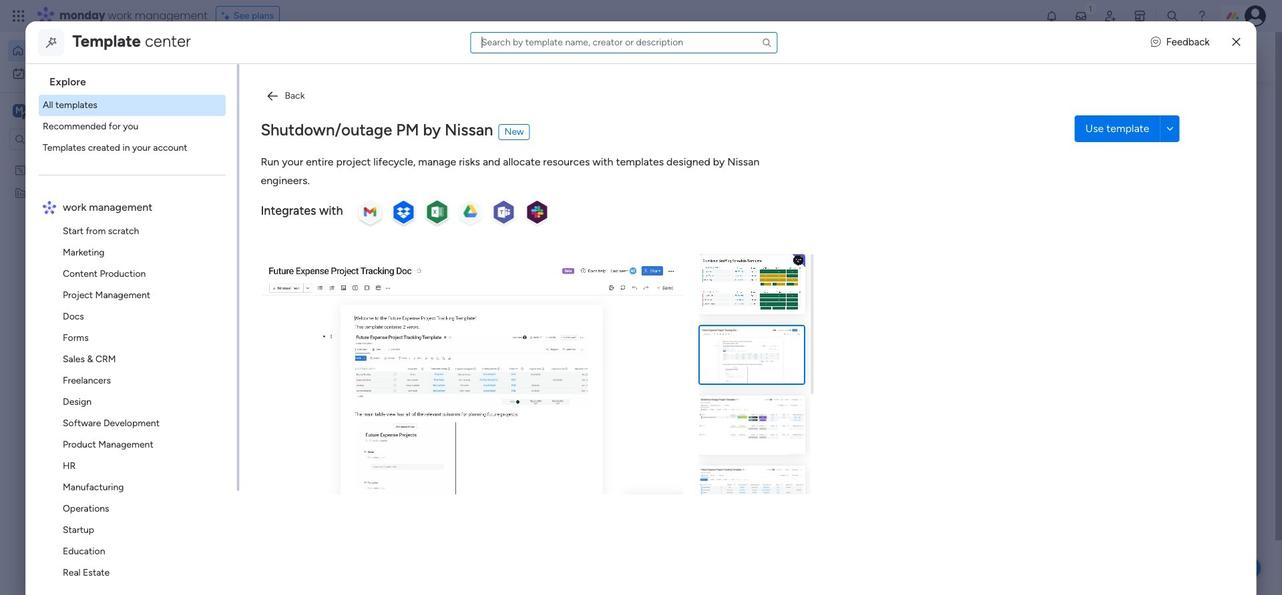 Task type: locate. For each thing, give the bounding box(es) containing it.
v2 user feedback image
[[1151, 35, 1161, 50], [1033, 50, 1043, 65]]

explore element
[[39, 95, 237, 159]]

select product image
[[12, 9, 25, 23]]

invite members image
[[1104, 9, 1118, 23]]

None search field
[[470, 32, 778, 53]]

close image
[[1233, 37, 1241, 47]]

list box
[[31, 64, 239, 596], [0, 156, 170, 384]]

option
[[8, 40, 162, 61], [8, 63, 162, 84], [0, 158, 170, 161]]

work management templates element
[[39, 221, 237, 596]]

component image
[[263, 265, 275, 277]]

1 element
[[381, 318, 397, 334]]

heading
[[39, 64, 237, 95]]

see plans image
[[222, 9, 234, 23]]

update feed image
[[1075, 9, 1088, 23]]

quick search results list box
[[247, 125, 990, 302]]

v2 bolt switch image
[[1137, 50, 1145, 64]]

search everything image
[[1166, 9, 1180, 23]]

templates image image
[[1034, 101, 1210, 193]]

1 image
[[1085, 1, 1097, 16]]

Search by template name, creator or description search field
[[470, 32, 778, 53]]

Search in workspace field
[[28, 132, 112, 147]]

workspace image
[[13, 104, 26, 118]]

help image
[[1196, 9, 1209, 23]]



Task type: describe. For each thing, give the bounding box(es) containing it.
1 vertical spatial option
[[8, 63, 162, 84]]

notifications image
[[1045, 9, 1059, 23]]

close recently visited image
[[247, 109, 263, 125]]

0 horizontal spatial v2 user feedback image
[[1033, 50, 1043, 65]]

jacob simon image
[[1245, 5, 1267, 27]]

0 vertical spatial option
[[8, 40, 162, 61]]

1 horizontal spatial v2 user feedback image
[[1151, 35, 1161, 50]]

search image
[[762, 37, 772, 48]]

2 vertical spatial option
[[0, 158, 170, 161]]

monday marketplace image
[[1134, 9, 1147, 23]]

workspace selection element
[[13, 103, 112, 120]]



Task type: vqa. For each thing, say whether or not it's contained in the screenshot.
left your
no



